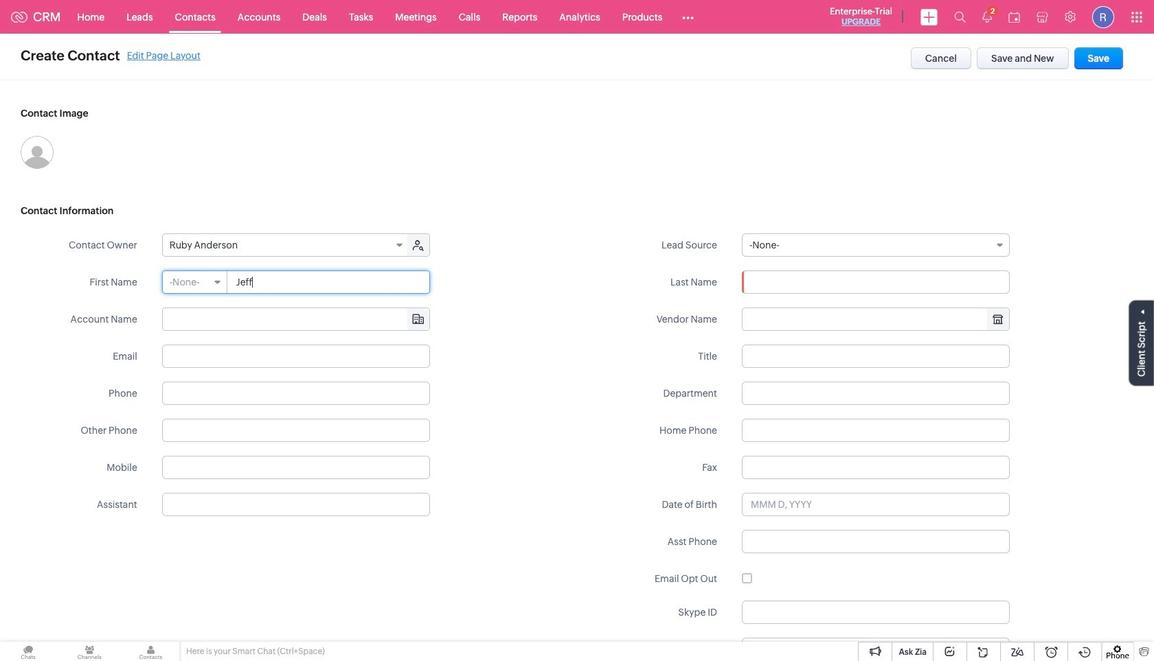 Task type: locate. For each thing, give the bounding box(es) containing it.
None field
[[742, 234, 1010, 257], [163, 234, 409, 256], [163, 271, 227, 293], [163, 309, 429, 331], [743, 309, 1010, 331], [742, 234, 1010, 257], [163, 234, 409, 256], [163, 271, 227, 293], [163, 309, 429, 331], [743, 309, 1010, 331]]

MMM D, YYYY text field
[[742, 493, 1010, 517]]

signals element
[[975, 0, 1001, 34]]

channels image
[[61, 643, 118, 662]]

search image
[[955, 11, 966, 23]]

profile element
[[1084, 0, 1123, 33]]

None text field
[[228, 271, 429, 293], [162, 345, 430, 368], [162, 382, 430, 405], [162, 419, 430, 443], [742, 456, 1010, 480], [742, 531, 1010, 554], [742, 638, 1010, 662], [228, 271, 429, 293], [162, 345, 430, 368], [162, 382, 430, 405], [162, 419, 430, 443], [742, 456, 1010, 480], [742, 531, 1010, 554], [742, 638, 1010, 662]]

search element
[[946, 0, 975, 34]]

None text field
[[742, 271, 1010, 294], [163, 309, 429, 331], [742, 345, 1010, 368], [742, 382, 1010, 405], [742, 419, 1010, 443], [162, 456, 430, 480], [162, 493, 430, 517], [742, 601, 1010, 625], [742, 271, 1010, 294], [163, 309, 429, 331], [742, 345, 1010, 368], [742, 382, 1010, 405], [742, 419, 1010, 443], [162, 456, 430, 480], [162, 493, 430, 517], [742, 601, 1010, 625]]

contacts image
[[123, 643, 179, 662]]



Task type: vqa. For each thing, say whether or not it's contained in the screenshot.
Search text field
no



Task type: describe. For each thing, give the bounding box(es) containing it.
create menu image
[[921, 9, 938, 25]]

image image
[[21, 136, 54, 169]]

profile image
[[1093, 6, 1115, 28]]

create menu element
[[913, 0, 946, 33]]

logo image
[[11, 11, 27, 22]]

chats image
[[0, 643, 56, 662]]

Other Modules field
[[674, 6, 703, 28]]

calendar image
[[1009, 11, 1021, 22]]



